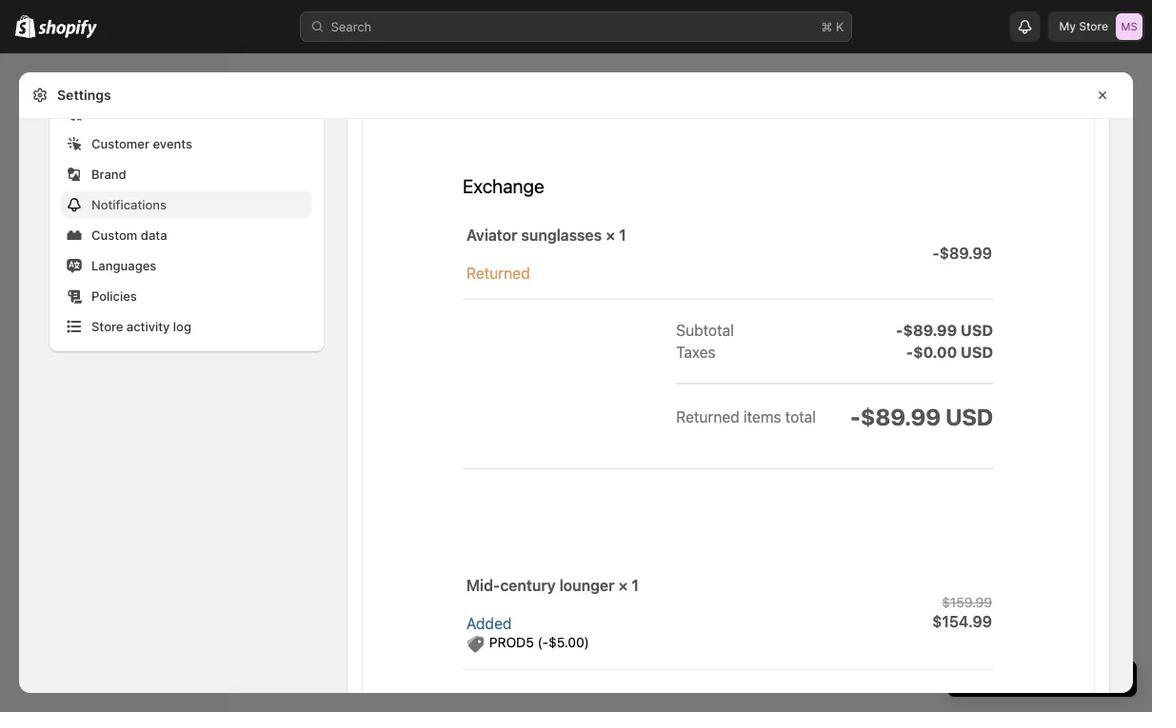 Task type: locate. For each thing, give the bounding box(es) containing it.
custom data link
[[61, 222, 312, 249]]

home link
[[11, 69, 217, 95]]

brand link
[[61, 161, 312, 188]]

data
[[141, 228, 167, 242]]

1 vertical spatial store
[[91, 319, 123, 334]]

store activity log
[[91, 319, 191, 334]]

customer events
[[91, 136, 192, 151]]

k
[[836, 19, 845, 34]]

settings
[[57, 87, 111, 103]]

sales channels
[[19, 330, 102, 344]]

0 vertical spatial store
[[1080, 20, 1109, 33]]

shopify image
[[15, 15, 35, 38]]

0 horizontal spatial store
[[91, 319, 123, 334]]

apps button
[[11, 419, 217, 446]]

store
[[1080, 20, 1109, 33], [91, 319, 123, 334]]

activity
[[126, 319, 170, 334]]

log
[[173, 319, 191, 334]]

home
[[46, 74, 81, 89]]

my
[[1060, 20, 1077, 33]]

sales
[[19, 330, 49, 344]]

store activity log link
[[61, 313, 312, 340]]

discounts
[[46, 288, 105, 302]]

domains
[[91, 106, 143, 121]]

my store image
[[1116, 13, 1143, 40]]

custom
[[91, 228, 138, 242]]

store right my
[[1080, 20, 1109, 33]]

my store
[[1060, 20, 1109, 33]]

languages link
[[61, 252, 312, 279]]

apps
[[19, 425, 48, 439]]

1 horizontal spatial store
[[1080, 20, 1109, 33]]

store down policies
[[91, 319, 123, 334]]



Task type: describe. For each thing, give the bounding box(es) containing it.
policies
[[91, 289, 137, 303]]

customer
[[91, 136, 150, 151]]

custom data
[[91, 228, 167, 242]]

search
[[331, 19, 372, 34]]

sales channels button
[[11, 324, 217, 351]]

languages
[[91, 258, 157, 273]]

brand
[[91, 167, 126, 181]]

notifications
[[91, 197, 167, 212]]

domains link
[[61, 100, 312, 127]]

shopify image
[[38, 19, 97, 39]]

customer events link
[[61, 131, 312, 157]]

notifications link
[[61, 191, 312, 218]]

events
[[153, 136, 192, 151]]

channels
[[52, 330, 102, 344]]

⌘ k
[[822, 19, 845, 34]]

policies link
[[61, 283, 312, 310]]

settings dialog
[[19, 0, 1134, 694]]

discounts link
[[11, 282, 217, 309]]

⌘
[[822, 19, 833, 34]]

store inside store activity log link
[[91, 319, 123, 334]]



Task type: vqa. For each thing, say whether or not it's contained in the screenshot.
data at top left
yes



